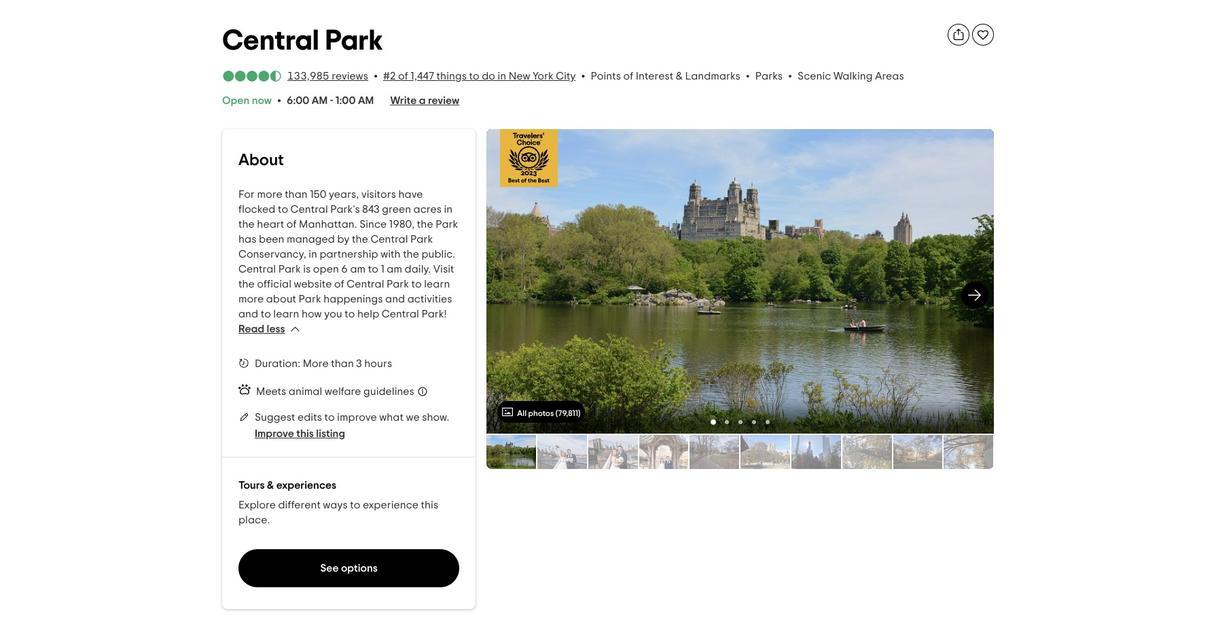 Task type: describe. For each thing, give the bounding box(es) containing it.
central down the 150
[[291, 204, 328, 215]]

79,811
[[558, 409, 578, 417]]

how
[[302, 309, 322, 319]]

3
[[356, 358, 362, 369]]

have
[[399, 189, 423, 200]]

photos
[[529, 409, 554, 417]]

write a review link
[[390, 94, 460, 107]]

in inside #2 of 1,447 things to do in new york city link
[[498, 71, 507, 82]]

managed
[[287, 234, 335, 245]]

we
[[406, 412, 420, 423]]

1,447
[[411, 71, 434, 82]]

animal
[[289, 386, 322, 397]]

view
[[749, 275, 776, 288]]

city
[[556, 71, 576, 82]]

park's
[[331, 204, 360, 215]]

the up has
[[239, 219, 255, 230]]

1 vertical spatial learn
[[273, 309, 299, 319]]

about
[[266, 294, 296, 305]]

1 am from the left
[[312, 95, 328, 106]]

to down happenings
[[345, 309, 355, 319]]

more
[[303, 358, 329, 369]]

central up "4.5 of 5 bubbles. 133,985 reviews" element
[[222, 27, 319, 55]]

reviews
[[332, 71, 368, 82]]

duration:
[[255, 358, 301, 369]]

points of interest & landmarks
[[591, 71, 741, 82]]

0 horizontal spatial &
[[267, 480, 274, 491]]

1 horizontal spatial in
[[444, 204, 453, 215]]

new
[[509, 71, 531, 82]]

1 vertical spatial and
[[239, 309, 258, 319]]

than for 150
[[285, 189, 308, 200]]

has
[[239, 234, 257, 245]]

options
[[341, 563, 378, 574]]

open
[[222, 95, 250, 106]]

all
[[517, 409, 527, 417]]

133,985
[[288, 71, 329, 82]]

since
[[360, 219, 387, 230]]

manhattan.
[[299, 219, 357, 230]]

the down acres
[[417, 219, 433, 230]]

open
[[313, 264, 339, 275]]

what
[[379, 412, 404, 423]]

show.
[[422, 412, 450, 423]]

)
[[578, 409, 581, 417]]

0 vertical spatial more
[[257, 189, 283, 200]]

6:00
[[287, 95, 310, 106]]

6
[[341, 264, 348, 275]]

explore
[[239, 500, 276, 510]]

meets animal welfare guidelines
[[256, 386, 415, 397]]

write a review
[[390, 95, 460, 106]]

carousel of images figure
[[487, 129, 994, 434]]

1 horizontal spatial learn
[[424, 279, 450, 290]]

daily.
[[405, 264, 431, 275]]

a
[[419, 95, 426, 106]]

parks
[[756, 71, 783, 82]]

the right by
[[352, 234, 368, 245]]

#2 of 1,447 things to do in new york city link
[[383, 69, 576, 84]]

welfare
[[325, 386, 361, 397]]

happenings
[[324, 294, 383, 305]]

0 vertical spatial and
[[385, 294, 405, 305]]

different
[[278, 500, 321, 510]]

this inside explore different ways to experience this place.
[[421, 500, 439, 510]]

1
[[381, 264, 385, 275]]

partnership
[[320, 249, 378, 260]]

to left 1
[[368, 264, 379, 275]]

read
[[239, 324, 265, 334]]

2 am from the left
[[358, 95, 374, 106]]

(
[[556, 409, 558, 417]]

central park
[[222, 27, 383, 55]]

1:00
[[336, 95, 356, 106]]

park down acres
[[436, 219, 458, 230]]

been
[[259, 234, 284, 245]]

suggest edits to improve what we show. improve this listing
[[255, 412, 450, 439]]

website
[[294, 279, 332, 290]]

walking
[[834, 71, 873, 82]]

1980,
[[389, 219, 415, 230]]

1 am from the left
[[350, 264, 366, 275]]

explore different ways to experience this place.
[[239, 500, 439, 525]]

guidelines
[[364, 386, 415, 397]]

park up how
[[299, 294, 321, 305]]

listing
[[316, 428, 345, 439]]

to down daily. on the top left of the page
[[412, 279, 422, 290]]

tours
[[239, 480, 265, 491]]

all photos ( 79,811 )
[[517, 409, 581, 417]]

see options button
[[239, 549, 460, 587]]

read less button
[[239, 322, 302, 336]]

to inside suggest edits to improve what we show. improve this listing
[[325, 412, 335, 423]]

activities
[[408, 294, 452, 305]]

see
[[320, 563, 339, 574]]

to inside #2 of 1,447 things to do in new york city link
[[469, 71, 480, 82]]

of down 6
[[334, 279, 345, 290]]

this inside suggest edits to improve what we show. improve this listing
[[296, 428, 314, 439]]

interest
[[636, 71, 674, 82]]

improve
[[255, 428, 294, 439]]

central up happenings
[[347, 279, 384, 290]]

park up public.
[[411, 234, 433, 245]]

than for 3
[[331, 358, 354, 369]]

things
[[437, 71, 467, 82]]

the up daily. on the top left of the page
[[403, 249, 419, 260]]

see options
[[320, 563, 378, 574]]

of right heart
[[287, 219, 297, 230]]



Task type: locate. For each thing, give the bounding box(es) containing it.
official
[[257, 279, 292, 290]]

the left official
[[239, 279, 255, 290]]

1 vertical spatial in
[[444, 204, 453, 215]]

1 vertical spatial more
[[239, 294, 264, 305]]

landmarks
[[686, 71, 741, 82]]

in down the managed
[[309, 249, 317, 260]]

park down daily. on the top left of the page
[[387, 279, 409, 290]]

133,985 reviews link
[[222, 69, 368, 84]]

am left -
[[312, 95, 328, 106]]

to inside explore different ways to experience this place.
[[350, 500, 361, 510]]

hours
[[364, 358, 392, 369]]

more up flocked at the top left of page
[[257, 189, 283, 200]]

2 vertical spatial in
[[309, 249, 317, 260]]

central down conservancy,
[[239, 264, 276, 275]]

1 horizontal spatial am
[[387, 264, 402, 275]]

now
[[252, 95, 272, 106]]

am right the '1:00'
[[358, 95, 374, 106]]

to up read less
[[261, 309, 271, 319]]

1 vertical spatial than
[[331, 358, 354, 369]]

edits
[[298, 412, 322, 423]]

150
[[310, 189, 327, 200]]

to up listing
[[325, 412, 335, 423]]

to left do
[[469, 71, 480, 82]]

1 horizontal spatial and
[[385, 294, 405, 305]]

0 vertical spatial in
[[498, 71, 507, 82]]

place.
[[239, 515, 270, 525]]

1 vertical spatial &
[[267, 480, 274, 491]]

this right experience
[[421, 500, 439, 510]]

2 am from the left
[[387, 264, 402, 275]]

full
[[725, 275, 746, 288]]

1 horizontal spatial than
[[331, 358, 354, 369]]

central right help
[[382, 309, 419, 319]]

more
[[257, 189, 283, 200], [239, 294, 264, 305]]

1 horizontal spatial this
[[421, 500, 439, 510]]

&
[[676, 71, 683, 82], [267, 480, 274, 491]]

1 horizontal spatial am
[[358, 95, 374, 106]]

0 horizontal spatial in
[[309, 249, 317, 260]]

share image
[[952, 28, 966, 41]]

public.
[[422, 249, 456, 260]]

& right tours
[[267, 480, 274, 491]]

central up with
[[371, 234, 408, 245]]

learn down about on the left top
[[273, 309, 299, 319]]

0 vertical spatial than
[[285, 189, 308, 200]]

park
[[325, 27, 383, 55], [436, 219, 458, 230], [411, 234, 433, 245], [278, 264, 301, 275], [387, 279, 409, 290], [299, 294, 321, 305]]

suggest
[[255, 412, 295, 423]]

you
[[324, 309, 342, 319]]

4.5 of 5 bubbles. 133,985 reviews element
[[222, 69, 368, 84]]

about
[[239, 152, 284, 169]]

-
[[330, 95, 333, 106]]

open now button
[[222, 94, 272, 107]]

visit
[[434, 264, 454, 275]]

ways
[[323, 500, 348, 510]]

acres
[[414, 204, 442, 215]]

than left the 150
[[285, 189, 308, 200]]

years,
[[329, 189, 359, 200]]

improve
[[337, 412, 377, 423]]

for more than 150 years, visitors have flocked to central park's 843 green acres in the heart of manhattan. since 1980, the park has been managed by the central park conservancy, in partnership with the public. central park is open 6 am to 1 am daily. visit the official website of central park to learn more about park happenings and activities and to learn how you to help central park!
[[239, 189, 461, 319]]

more down official
[[239, 294, 264, 305]]

0 vertical spatial this
[[296, 428, 314, 439]]

than left 3
[[331, 358, 354, 369]]

park left "is"
[[278, 264, 301, 275]]

help
[[358, 309, 379, 319]]

133,985 reviews button
[[288, 69, 368, 84]]

of right points
[[624, 71, 634, 82]]

with
[[381, 249, 401, 260]]

am right 1
[[387, 264, 402, 275]]

green
[[382, 204, 411, 215]]

do
[[482, 71, 496, 82]]

is
[[303, 264, 311, 275]]

experience
[[363, 500, 419, 510]]

next photo image
[[967, 287, 984, 303]]

save to a trip image
[[977, 28, 990, 41]]

less
[[267, 324, 285, 334]]

by
[[337, 234, 350, 245]]

park!
[[422, 309, 447, 319]]

than
[[285, 189, 308, 200], [331, 358, 354, 369]]

& right interest
[[676, 71, 683, 82]]

0 horizontal spatial and
[[239, 309, 258, 319]]

experiences
[[276, 480, 337, 491]]

scenic walking areas
[[798, 71, 905, 82]]

am
[[312, 95, 328, 106], [358, 95, 374, 106]]

to up heart
[[278, 204, 288, 215]]

this down edits
[[296, 428, 314, 439]]

areas
[[875, 71, 905, 82]]

travelers' choice 2023 winner image
[[501, 129, 558, 187]]

#2 of 1,447 things to do in new york city
[[383, 71, 576, 82]]

and up read
[[239, 309, 258, 319]]

points
[[591, 71, 621, 82]]

6:00 am - 1:00 am
[[287, 95, 374, 106]]

learn
[[424, 279, 450, 290], [273, 309, 299, 319]]

full view
[[725, 275, 776, 288]]

in right acres
[[444, 204, 453, 215]]

0 horizontal spatial am
[[312, 95, 328, 106]]

to right the ways
[[350, 500, 361, 510]]

in right do
[[498, 71, 507, 82]]

2 horizontal spatial in
[[498, 71, 507, 82]]

duration: more than 3 hours
[[255, 358, 392, 369]]

for
[[239, 189, 255, 200]]

flocked
[[239, 204, 276, 215]]

0 vertical spatial &
[[676, 71, 683, 82]]

843
[[362, 204, 380, 215]]

park up the reviews
[[325, 27, 383, 55]]

0 horizontal spatial am
[[350, 264, 366, 275]]

1 horizontal spatial &
[[676, 71, 683, 82]]

than inside for more than 150 years, visitors have flocked to central park's 843 green acres in the heart of manhattan. since 1980, the park has been managed by the central park conservancy, in partnership with the public. central park is open 6 am to 1 am daily. visit the official website of central park to learn more about park happenings and activities and to learn how you to help central park!
[[285, 189, 308, 200]]

read less
[[239, 324, 285, 334]]

visitors
[[362, 189, 396, 200]]

heart
[[257, 219, 284, 230]]

1 vertical spatial this
[[421, 500, 439, 510]]

and left activities
[[385, 294, 405, 305]]

improve this listing link
[[255, 428, 345, 440]]

open now
[[222, 95, 272, 106]]

of
[[398, 71, 408, 82], [624, 71, 634, 82], [287, 219, 297, 230], [334, 279, 345, 290]]

review
[[428, 95, 460, 106]]

of right #2
[[398, 71, 408, 82]]

learn down visit
[[424, 279, 450, 290]]

and
[[385, 294, 405, 305], [239, 309, 258, 319]]

meets
[[256, 386, 286, 397]]

conservancy,
[[239, 249, 306, 260]]

0 horizontal spatial learn
[[273, 309, 299, 319]]

york
[[533, 71, 554, 82]]

am right 6
[[350, 264, 366, 275]]

0 horizontal spatial than
[[285, 189, 308, 200]]

0 horizontal spatial this
[[296, 428, 314, 439]]

0 vertical spatial learn
[[424, 279, 450, 290]]



Task type: vqa. For each thing, say whether or not it's contained in the screenshot.
vinyl
no



